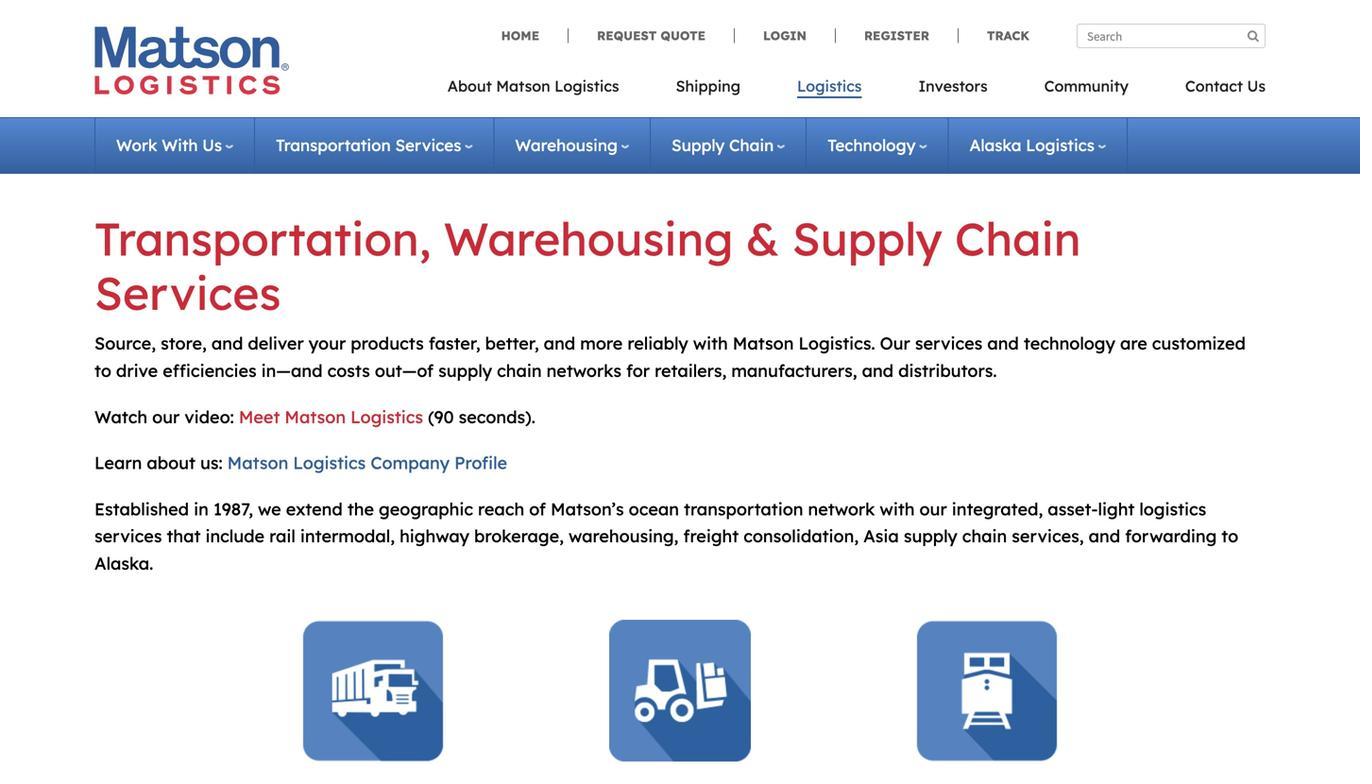 Task type: vqa. For each thing, say whether or not it's contained in the screenshot.
Transportation,
yes



Task type: describe. For each thing, give the bounding box(es) containing it.
matson logistics less than truckload icon image
[[610, 620, 751, 762]]

highway
[[400, 526, 470, 547]]

login
[[764, 28, 807, 43]]

watch our video: meet matson logistics (90 seconds).
[[95, 406, 536, 427]]

manufacturers,
[[732, 360, 858, 381]]

distributors.
[[899, 360, 998, 381]]

profile
[[455, 452, 508, 474]]

company
[[371, 452, 450, 474]]

transportation,
[[95, 210, 431, 267]]

login link
[[734, 28, 835, 43]]

0 vertical spatial warehousing
[[515, 135, 618, 155]]

about matson logistics link
[[448, 71, 648, 110]]

warehousing,
[[569, 526, 679, 547]]

request quote
[[597, 28, 706, 43]]

0 horizontal spatial us
[[203, 135, 222, 155]]

forwarding
[[1126, 526, 1218, 547]]

for
[[627, 360, 650, 381]]

technology
[[1024, 333, 1116, 354]]

established in 1987, we extend the geographic reach of matson's ocean transportation network with our integrated, asset-light logistics services that include rail intermodal, highway brokerage, warehousing, freight consolidation, asia supply chain services, and forwarding to alaska.
[[95, 498, 1239, 574]]

costs
[[328, 360, 370, 381]]

integrated,
[[952, 498, 1044, 520]]

and up distributors.
[[988, 333, 1020, 354]]

our
[[880, 333, 911, 354]]

source, store, and deliver your products faster, better, and more reliably with matson logistics. our services and technology are customized to drive efficiencies in—and costs out—of supply chain networks for retailers, manufacturers, and distributors.
[[95, 333, 1247, 381]]

efficiencies
[[163, 360, 257, 381]]

logistics up extend the
[[293, 452, 366, 474]]

0 vertical spatial our
[[152, 406, 180, 427]]

search image
[[1248, 30, 1260, 42]]

us inside top menu navigation
[[1248, 77, 1266, 95]]

warehousing inside transportation, warehousing & supply chain services
[[444, 210, 734, 267]]

(90
[[428, 406, 454, 427]]

with for network
[[880, 498, 915, 520]]

services, and
[[1013, 526, 1121, 547]]

chain inside transportation, warehousing & supply chain services
[[955, 210, 1082, 267]]

chain inside source, store, and deliver your products faster, better, and more reliably with matson logistics. our services and technology are customized to drive efficiencies in—and costs out—of supply chain networks for retailers, manufacturers, and distributors.
[[497, 360, 542, 381]]

supply inside transportation, warehousing & supply chain services
[[793, 210, 943, 267]]

matson up learn about us: matson logistics company profile
[[285, 406, 346, 427]]

alaska logistics link
[[970, 135, 1107, 155]]

geographic
[[379, 498, 473, 520]]

register
[[865, 28, 930, 43]]

video:
[[185, 406, 234, 427]]

matson logistics company profile link
[[227, 452, 508, 474]]

reliably
[[628, 333, 689, 354]]

watch
[[95, 406, 147, 427]]

rail
[[269, 526, 296, 547]]

top menu navigation
[[448, 71, 1266, 110]]

supply inside established in 1987, we extend the geographic reach of matson's ocean transportation network with our integrated, asset-light logistics services that include rail intermodal, highway brokerage, warehousing, freight consolidation, asia supply chain services, and forwarding to alaska.
[[904, 526, 958, 547]]

track
[[988, 28, 1030, 43]]

contact
[[1186, 77, 1244, 95]]

retailers,
[[655, 360, 727, 381]]

asia
[[864, 526, 900, 547]]

technology
[[828, 135, 916, 155]]

freight
[[684, 526, 739, 547]]

1987, we
[[213, 498, 281, 520]]

logistics.
[[799, 333, 876, 354]]

supply chain
[[672, 135, 774, 155]]

transportation services
[[276, 135, 462, 155]]

network
[[809, 498, 876, 520]]

logistics down out—of at the top left
[[351, 406, 423, 427]]

logistics
[[1140, 498, 1207, 520]]

logistics link
[[769, 71, 891, 110]]

deliver
[[248, 333, 304, 354]]

established
[[95, 498, 189, 520]]

request quote link
[[568, 28, 734, 43]]

contact us
[[1186, 77, 1266, 95]]

customized
[[1153, 333, 1247, 354]]

light
[[1099, 498, 1135, 520]]

transportation
[[276, 135, 391, 155]]

investors link
[[891, 71, 1017, 110]]

work
[[116, 135, 157, 155]]

investors
[[919, 77, 988, 95]]

with
[[162, 135, 198, 155]]

home link
[[501, 28, 568, 43]]

matson down meet
[[227, 452, 289, 474]]

and up the efficiencies
[[212, 333, 243, 354]]

chain inside established in 1987, we extend the geographic reach of matson's ocean transportation network with our integrated, asset-light logistics services that include rail intermodal, highway brokerage, warehousing, freight consolidation, asia supply chain services, and forwarding to alaska.
[[963, 526, 1008, 547]]

more
[[581, 333, 623, 354]]

networks
[[547, 360, 622, 381]]

about
[[448, 77, 492, 95]]

track link
[[958, 28, 1030, 43]]



Task type: locate. For each thing, give the bounding box(es) containing it.
ocean
[[629, 498, 680, 520]]

1 vertical spatial supply
[[793, 210, 943, 267]]

0 vertical spatial chain
[[730, 135, 774, 155]]

faster,
[[429, 333, 481, 354]]

1 horizontal spatial services
[[916, 333, 983, 354]]

1 vertical spatial with
[[880, 498, 915, 520]]

logistics down login
[[798, 77, 862, 95]]

0 vertical spatial supply
[[672, 135, 725, 155]]

chain
[[730, 135, 774, 155], [955, 210, 1082, 267]]

0 horizontal spatial services
[[95, 526, 162, 547]]

transportation
[[684, 498, 804, 520]]

out—of
[[375, 360, 434, 381]]

request
[[597, 28, 657, 43]]

0 horizontal spatial chain
[[497, 360, 542, 381]]

contact us link
[[1158, 71, 1266, 110]]

with
[[693, 333, 728, 354], [880, 498, 915, 520]]

1 vertical spatial us
[[203, 135, 222, 155]]

alaska.
[[95, 553, 153, 574]]

quote
[[661, 28, 706, 43]]

and up networks
[[544, 333, 576, 354]]

brokerage,
[[474, 526, 564, 547]]

better,
[[485, 333, 539, 354]]

0 vertical spatial to
[[95, 360, 111, 381]]

1 horizontal spatial supply
[[793, 210, 943, 267]]

alaska
[[970, 135, 1022, 155]]

include
[[206, 526, 265, 547]]

0 horizontal spatial services
[[95, 265, 281, 321]]

our left "video:"
[[152, 406, 180, 427]]

chain down better, on the left of the page
[[497, 360, 542, 381]]

1 horizontal spatial to
[[1222, 526, 1239, 547]]

services
[[395, 135, 462, 155], [95, 265, 281, 321]]

services up distributors.
[[916, 333, 983, 354]]

reach
[[478, 498, 525, 520]]

are
[[1121, 333, 1148, 354]]

transportation, warehousing & supply chain services
[[95, 210, 1082, 321]]

1 horizontal spatial chain
[[955, 210, 1082, 267]]

0 horizontal spatial with
[[693, 333, 728, 354]]

1 vertical spatial services
[[95, 526, 162, 547]]

matson logistics image
[[95, 26, 289, 94]]

1 horizontal spatial with
[[880, 498, 915, 520]]

work with us link
[[116, 135, 233, 155]]

that
[[167, 526, 201, 547]]

shipping link
[[648, 71, 769, 110]]

about
[[147, 452, 196, 474]]

source,
[[95, 333, 156, 354]]

chain down integrated,
[[963, 526, 1008, 547]]

with up retailers,
[[693, 333, 728, 354]]

supply right asia
[[904, 526, 958, 547]]

1 vertical spatial our
[[920, 498, 948, 520]]

supply down faster,
[[439, 360, 492, 381]]

asset-
[[1048, 498, 1099, 520]]

0 vertical spatial with
[[693, 333, 728, 354]]

supply chain link
[[672, 135, 786, 155]]

1 vertical spatial to
[[1222, 526, 1239, 547]]

services down about
[[395, 135, 462, 155]]

1 vertical spatial services
[[95, 265, 281, 321]]

services inside source, store, and deliver your products faster, better, and more reliably with matson logistics. our services and technology are customized to drive efficiencies in—and costs out—of supply chain networks for retailers, manufacturers, and distributors.
[[916, 333, 983, 354]]

services up store,
[[95, 265, 281, 321]]

matson down home
[[496, 77, 551, 95]]

learn
[[95, 452, 142, 474]]

our
[[152, 406, 180, 427], [920, 498, 948, 520]]

0 horizontal spatial our
[[152, 406, 180, 427]]

matson inside top menu navigation
[[496, 77, 551, 95]]

1 vertical spatial chain
[[955, 210, 1082, 267]]

to inside source, store, and deliver your products faster, better, and more reliably with matson logistics. our services and technology are customized to drive efficiencies in—and costs out—of supply chain networks for retailers, manufacturers, and distributors.
[[95, 360, 111, 381]]

alaska logistics
[[970, 135, 1095, 155]]

1 vertical spatial supply
[[904, 526, 958, 547]]

0 horizontal spatial chain
[[730, 135, 774, 155]]

transportation services link
[[276, 135, 473, 155]]

us right contact
[[1248, 77, 1266, 95]]

to inside established in 1987, we extend the geographic reach of matson's ocean transportation network with our integrated, asset-light logistics services that include rail intermodal, highway brokerage, warehousing, freight consolidation, asia supply chain services, and forwarding to alaska.
[[1222, 526, 1239, 547]]

your
[[309, 333, 346, 354]]

0 vertical spatial supply
[[439, 360, 492, 381]]

to left drive
[[95, 360, 111, 381]]

of
[[529, 498, 546, 520]]

matson inside source, store, and deliver your products faster, better, and more reliably with matson logistics. our services and technology are customized to drive efficiencies in—and costs out—of supply chain networks for retailers, manufacturers, and distributors.
[[733, 333, 794, 354]]

our inside established in 1987, we extend the geographic reach of matson's ocean transportation network with our integrated, asset-light logistics services that include rail intermodal, highway brokerage, warehousing, freight consolidation, asia supply chain services, and forwarding to alaska.
[[920, 498, 948, 520]]

meet matson logistics link
[[239, 406, 423, 427]]

meet
[[239, 406, 280, 427]]

and down our
[[862, 360, 894, 381]]

in
[[194, 498, 209, 520]]

highway brokerage, intermodal rail, warehousing, forwarding image
[[107, 0, 1254, 108]]

services inside established in 1987, we extend the geographic reach of matson's ocean transportation network with our integrated, asset-light logistics services that include rail intermodal, highway brokerage, warehousing, freight consolidation, asia supply chain services, and forwarding to alaska.
[[95, 526, 162, 547]]

us:
[[200, 452, 223, 474]]

Search search field
[[1077, 24, 1266, 48]]

0 vertical spatial us
[[1248, 77, 1266, 95]]

1 vertical spatial chain
[[963, 526, 1008, 547]]

us right with
[[203, 135, 222, 155]]

products
[[351, 333, 424, 354]]

1 horizontal spatial services
[[395, 135, 462, 155]]

0 horizontal spatial supply
[[672, 135, 725, 155]]

supply down 'shipping' link
[[672, 135, 725, 155]]

chain down alaska logistics
[[955, 210, 1082, 267]]

matson up manufacturers, at right top
[[733, 333, 794, 354]]

intermodal,
[[300, 526, 395, 547]]

warehousing
[[515, 135, 618, 155], [444, 210, 734, 267]]

warehousing link
[[515, 135, 629, 155]]

with for reliably
[[693, 333, 728, 354]]

work with us
[[116, 135, 222, 155]]

None search field
[[1077, 24, 1266, 48]]

matson's
[[551, 498, 624, 520]]

chain down 'shipping' link
[[730, 135, 774, 155]]

store,
[[161, 333, 207, 354]]

0 horizontal spatial to
[[95, 360, 111, 381]]

seconds).
[[459, 406, 536, 427]]

0 horizontal spatial supply
[[439, 360, 492, 381]]

matson
[[496, 77, 551, 95], [733, 333, 794, 354], [285, 406, 346, 427], [227, 452, 289, 474]]

about matson logistics
[[448, 77, 620, 95]]

&
[[746, 210, 780, 267]]

1 horizontal spatial chain
[[963, 526, 1008, 547]]

learn about us: matson logistics company profile
[[95, 452, 508, 474]]

in—and
[[261, 360, 323, 381]]

to right forwarding
[[1222, 526, 1239, 547]]

services inside transportation, warehousing & supply chain services
[[95, 265, 281, 321]]

logistics up warehousing link
[[555, 77, 620, 95]]

1 horizontal spatial us
[[1248, 77, 1266, 95]]

shipping
[[676, 77, 741, 95]]

0 vertical spatial services
[[395, 135, 462, 155]]

1 horizontal spatial supply
[[904, 526, 958, 547]]

supply inside source, store, and deliver your products faster, better, and more reliably with matson logistics. our services and technology are customized to drive efficiencies in—and costs out—of supply chain networks for retailers, manufacturers, and distributors.
[[439, 360, 492, 381]]

services up alaska.
[[95, 526, 162, 547]]

logistics
[[555, 77, 620, 95], [798, 77, 862, 95], [1027, 135, 1095, 155], [351, 406, 423, 427], [293, 452, 366, 474]]

community link
[[1017, 71, 1158, 110]]

register link
[[835, 28, 958, 43]]

1 vertical spatial warehousing
[[444, 210, 734, 267]]

our left integrated,
[[920, 498, 948, 520]]

to
[[95, 360, 111, 381], [1222, 526, 1239, 547]]

0 vertical spatial services
[[916, 333, 983, 354]]

supply down technology
[[793, 210, 943, 267]]

with inside established in 1987, we extend the geographic reach of matson's ocean transportation network with our integrated, asset-light logistics services that include rail intermodal, highway brokerage, warehousing, freight consolidation, asia supply chain services, and forwarding to alaska.
[[880, 498, 915, 520]]

logistics down community 'link'
[[1027, 135, 1095, 155]]

with up asia
[[880, 498, 915, 520]]

drive
[[116, 360, 158, 381]]

technology link
[[828, 135, 928, 155]]

home
[[501, 28, 540, 43]]

consolidation,
[[744, 526, 859, 547]]

1 horizontal spatial our
[[920, 498, 948, 520]]

with inside source, store, and deliver your products faster, better, and more reliably with matson logistics. our services and technology are customized to drive efficiencies in—and costs out—of supply chain networks for retailers, manufacturers, and distributors.
[[693, 333, 728, 354]]

and
[[212, 333, 243, 354], [544, 333, 576, 354], [988, 333, 1020, 354], [862, 360, 894, 381]]

supply
[[672, 135, 725, 155], [793, 210, 943, 267]]

0 vertical spatial chain
[[497, 360, 542, 381]]

extend the
[[286, 498, 374, 520]]

us
[[1248, 77, 1266, 95], [203, 135, 222, 155]]



